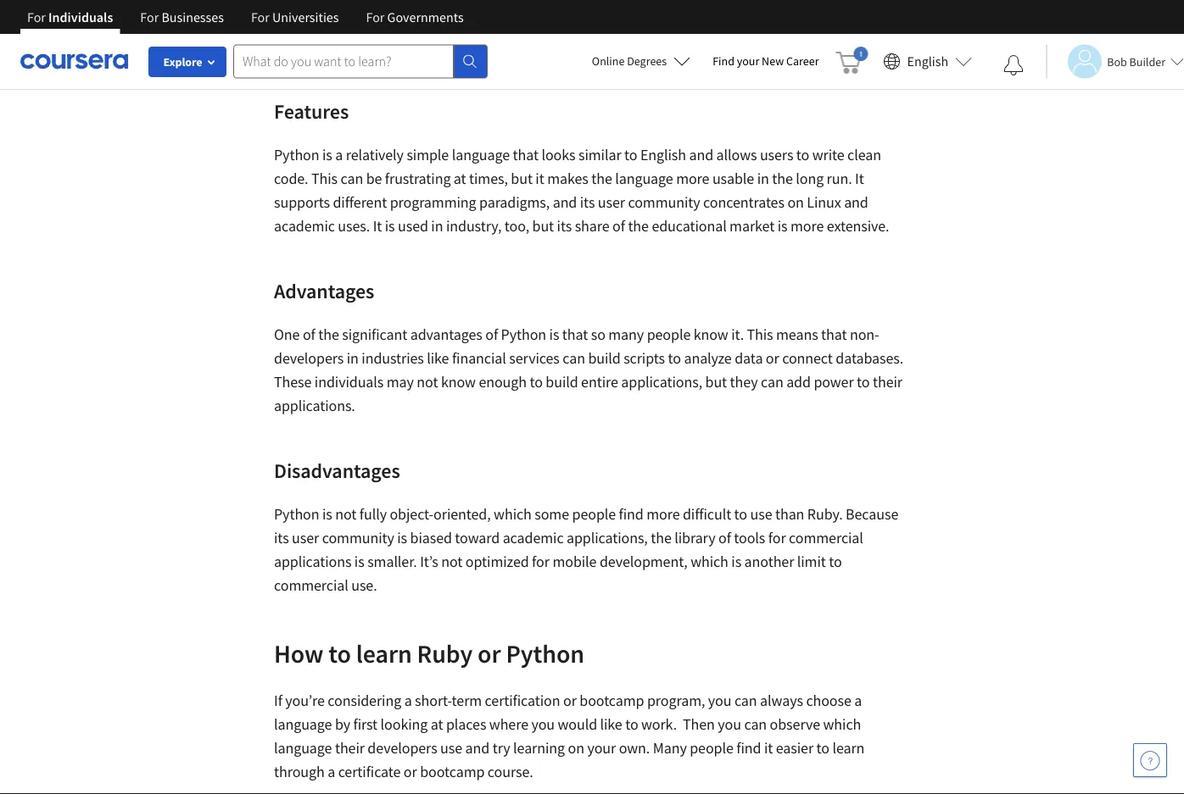 Task type: locate. For each thing, give the bounding box(es) containing it.
None search field
[[233, 45, 488, 78]]

where
[[489, 716, 528, 735]]

1 vertical spatial commercial
[[274, 576, 348, 596]]

find left "easier"
[[737, 739, 761, 758]]

but up paradigms,
[[511, 169, 533, 188]]

disadvantages
[[274, 458, 404, 484]]

you up learning
[[531, 716, 555, 735]]

0 vertical spatial it
[[855, 169, 864, 188]]

their
[[873, 373, 903, 392], [335, 739, 365, 758]]

1 horizontal spatial on
[[788, 193, 804, 212]]

looking
[[381, 716, 428, 735]]

1 vertical spatial community
[[322, 529, 394, 548]]

industries
[[362, 349, 424, 368]]

1 vertical spatial their
[[335, 739, 365, 758]]

developers up these
[[274, 349, 344, 368]]

smaller.
[[367, 553, 417, 572]]

its left "share"
[[557, 217, 572, 236]]

for for businesses
[[140, 8, 159, 25]]

0 vertical spatial more
[[676, 169, 710, 188]]

for for governments
[[366, 8, 385, 25]]

english right similar
[[640, 145, 686, 165]]

user up applications
[[292, 529, 319, 548]]

simple
[[407, 145, 449, 165]]

1 horizontal spatial find
[[737, 739, 761, 758]]

which left "some"
[[494, 505, 532, 524]]

1 vertical spatial on
[[568, 739, 584, 758]]

1 horizontal spatial developers
[[368, 739, 437, 758]]

used
[[448, 37, 480, 56]]

1 for from the left
[[27, 8, 46, 25]]

0 vertical spatial at
[[454, 169, 466, 188]]

their inside one of the significant advantages of python is that so many people know it. this means that non- developers in industries like financial services can build scripts to analyze data or connect databases. these individuals may not know enough to build entire applications, but they can add power to their applications.
[[873, 373, 903, 392]]

applications, inside python is not fully object-oriented, which some people find more difficult to use than ruby. because its user community is biased toward academic applications, the library of tools for commercial applications is smaller. it's not optimized for mobile development, which is another limit to commercial use.
[[567, 529, 648, 548]]

0 horizontal spatial at
[[431, 716, 443, 735]]

if you're considering a short-term certification or bootcamp program, you can always choose a language by first looking at places where you would like to work.  then you can observe which language their developers use and try learning on your own. many people find it easier to learn through a certificate or bootcamp course.
[[274, 692, 865, 782]]

read more: what is python used for? a beginner's guide
[[274, 37, 630, 56]]

1 horizontal spatial user
[[598, 193, 625, 212]]

1 vertical spatial english
[[640, 145, 686, 165]]

commercial down ruby.
[[789, 529, 863, 548]]

find inside if you're considering a short-term certification or bootcamp program, you can always choose a language by first looking at places where you would like to work.  then you can observe which language their developers use and try learning on your own. many people find it easier to learn through a certificate or bootcamp course.
[[737, 739, 761, 758]]

0 vertical spatial applications,
[[621, 373, 702, 392]]

more:
[[310, 37, 348, 56]]

developers down looking
[[368, 739, 437, 758]]

python inside python is a relatively simple language that looks similar to english and allows users to write clean code. this can be frustrating at times, but it makes the language more usable in the long run. it supports different programming paradigms, and its user community concentrates on linux and academic uses. it is used in industry, too, but its share of the educational market is more extensive.
[[274, 145, 319, 165]]

1 vertical spatial at
[[431, 716, 443, 735]]

0 vertical spatial it
[[536, 169, 544, 188]]

english
[[907, 53, 949, 70], [640, 145, 686, 165]]

which inside if you're considering a short-term certification or bootcamp program, you can always choose a language by first looking at places where you would like to work.  then you can observe which language their developers use and try learning on your own. many people find it easier to learn through a certificate or bootcamp course.
[[823, 716, 861, 735]]

people inside if you're considering a short-term certification or bootcamp program, you can always choose a language by first looking at places where you would like to work.  then you can observe which language their developers use and try learning on your own. many people find it easier to learn through a certificate or bootcamp course.
[[690, 739, 734, 758]]

that left non- on the right
[[821, 325, 847, 344]]

bootcamp down places
[[420, 763, 485, 782]]

1 vertical spatial its
[[557, 217, 572, 236]]

at left times,
[[454, 169, 466, 188]]

1 vertical spatial bootcamp
[[420, 763, 485, 782]]

1 horizontal spatial english
[[907, 53, 949, 70]]

people up scripts
[[647, 325, 691, 344]]

0 vertical spatial english
[[907, 53, 949, 70]]

it
[[536, 169, 544, 188], [764, 739, 773, 758]]

connect
[[782, 349, 833, 368]]

1 horizontal spatial like
[[600, 716, 622, 735]]

to right scripts
[[668, 349, 681, 368]]

learn up considering
[[356, 638, 412, 670]]

industry,
[[446, 217, 502, 236]]

this up supports
[[311, 169, 338, 188]]

degrees
[[627, 53, 667, 69]]

3 for from the left
[[251, 8, 270, 25]]

is up services
[[549, 325, 559, 344]]

for up the what on the top
[[366, 8, 385, 25]]

0 horizontal spatial build
[[546, 373, 578, 392]]

1 horizontal spatial it
[[764, 739, 773, 758]]

is right market on the top of page
[[778, 217, 788, 236]]

python up the code.
[[274, 145, 319, 165]]

2 horizontal spatial in
[[757, 169, 769, 188]]

user inside python is a relatively simple language that looks similar to english and allows users to write clean code. this can be frustrating at times, but it makes the language more usable in the long run. it supports different programming paradigms, and its user community concentrates on linux and academic uses. it is used in industry, too, but its share of the educational market is more extensive.
[[598, 193, 625, 212]]

applications,
[[621, 373, 702, 392], [567, 529, 648, 548]]

supports
[[274, 193, 330, 212]]

1 vertical spatial people
[[572, 505, 616, 524]]

2 vertical spatial not
[[441, 553, 463, 572]]

2 vertical spatial people
[[690, 739, 734, 758]]

like inside one of the significant advantages of python is that so many people know it. this means that non- developers in industries like financial services can build scripts to analyze data or connect databases. these individuals may not know enough to build entire applications, but they can add power to their applications.
[[427, 349, 449, 368]]

guide
[[593, 37, 630, 56]]

0 vertical spatial developers
[[274, 349, 344, 368]]

academic down "some"
[[503, 529, 564, 548]]

means
[[776, 325, 818, 344]]

applications, inside one of the significant advantages of python is that so many people know it. this means that non- developers in industries like financial services can build scripts to analyze data or connect databases. these individuals may not know enough to build entire applications, but they can add power to their applications.
[[621, 373, 702, 392]]

1 horizontal spatial academic
[[503, 529, 564, 548]]

0 vertical spatial this
[[311, 169, 338, 188]]

for left individuals
[[27, 8, 46, 25]]

1 vertical spatial applications,
[[567, 529, 648, 548]]

which down 'choose' on the right of the page
[[823, 716, 861, 735]]

academic down supports
[[274, 217, 335, 236]]

many
[[653, 739, 687, 758]]

4 for from the left
[[366, 8, 385, 25]]

long
[[796, 169, 824, 188]]

1 vertical spatial it
[[373, 217, 382, 236]]

what is python used for? a beginner's guide link
[[351, 37, 630, 56]]

in inside one of the significant advantages of python is that so many people know it. this means that non- developers in industries like financial services can build scripts to analyze data or connect databases. these individuals may not know enough to build entire applications, but they can add power to their applications.
[[347, 349, 359, 368]]

this right it.
[[747, 325, 773, 344]]

0 horizontal spatial developers
[[274, 349, 344, 368]]

at
[[454, 169, 466, 188], [431, 716, 443, 735]]

1 vertical spatial not
[[335, 505, 357, 524]]

more left "usable"
[[676, 169, 710, 188]]

0 vertical spatial academic
[[274, 217, 335, 236]]

1 horizontal spatial commercial
[[789, 529, 863, 548]]

of inside python is not fully object-oriented, which some people find more difficult to use than ruby. because its user community is biased toward academic applications, the library of tools for commercial applications is smaller. it's not optimized for mobile development, which is another limit to commercial use.
[[719, 529, 731, 548]]

user up "share"
[[598, 193, 625, 212]]

1 vertical spatial find
[[737, 739, 761, 758]]

0 horizontal spatial academic
[[274, 217, 335, 236]]

people right "some"
[[572, 505, 616, 524]]

applications, down scripts
[[621, 373, 702, 392]]

businesses
[[162, 8, 224, 25]]

1 horizontal spatial for
[[768, 529, 786, 548]]

shopping cart: 1 item image
[[836, 47, 868, 74]]

1 vertical spatial in
[[431, 217, 443, 236]]

python inside one of the significant advantages of python is that so many people know it. this means that non- developers in industries like financial services can build scripts to analyze data or connect databases. these individuals may not know enough to build entire applications, but they can add power to their applications.
[[501, 325, 546, 344]]

this inside one of the significant advantages of python is that so many people know it. this means that non- developers in industries like financial services can build scripts to analyze data or connect databases. these individuals may not know enough to build entire applications, but they can add power to their applications.
[[747, 325, 773, 344]]

0 vertical spatial not
[[417, 373, 438, 392]]

to up tools
[[734, 505, 747, 524]]

know up analyze
[[694, 325, 728, 344]]

this inside python is a relatively simple language that looks similar to english and allows users to write clean code. this can be frustrating at times, but it makes the language more usable in the long run. it supports different programming paradigms, and its user community concentrates on linux and academic uses. it is used in industry, too, but its share of the educational market is more extensive.
[[311, 169, 338, 188]]

in up the individuals
[[347, 349, 359, 368]]

for
[[27, 8, 46, 25], [140, 8, 159, 25], [251, 8, 270, 25], [366, 8, 385, 25]]

the inside python is not fully object-oriented, which some people find more difficult to use than ruby. because its user community is biased toward academic applications, the library of tools for commercial applications is smaller. it's not optimized for mobile development, which is another limit to commercial use.
[[651, 529, 672, 548]]

1 vertical spatial this
[[747, 325, 773, 344]]

its
[[580, 193, 595, 212], [557, 217, 572, 236], [274, 529, 289, 548]]

its up applications
[[274, 529, 289, 548]]

1 horizontal spatial this
[[747, 325, 773, 344]]

your right find
[[737, 53, 759, 69]]

because
[[846, 505, 899, 524]]

learn
[[356, 638, 412, 670], [833, 739, 865, 758]]

or
[[766, 349, 779, 368], [478, 638, 501, 670], [563, 692, 577, 711], [404, 763, 417, 782]]

applications
[[274, 553, 352, 572]]

and
[[689, 145, 714, 165], [553, 193, 577, 212], [844, 193, 868, 212], [465, 739, 490, 758]]

can left always
[[735, 692, 757, 711]]

always
[[760, 692, 803, 711]]

on inside if you're considering a short-term certification or bootcamp program, you can always choose a language by first looking at places where you would like to work.  then you can observe which language their developers use and try learning on your own. many people find it easier to learn through a certificate or bootcamp course.
[[568, 739, 584, 758]]

find
[[619, 505, 644, 524], [737, 739, 761, 758]]

on down long
[[788, 193, 804, 212]]

0 horizontal spatial community
[[322, 529, 394, 548]]

of right "share"
[[613, 217, 625, 236]]

that left the so
[[562, 325, 588, 344]]

2 for from the left
[[140, 8, 159, 25]]

find up development,
[[619, 505, 644, 524]]

features
[[274, 98, 349, 124]]

it left "easier"
[[764, 739, 773, 758]]

it left makes
[[536, 169, 544, 188]]

1 vertical spatial academic
[[503, 529, 564, 548]]

2 vertical spatial which
[[823, 716, 861, 735]]

to down databases.
[[857, 373, 870, 392]]

can left be
[[341, 169, 363, 188]]

what
[[351, 37, 383, 56]]

share
[[575, 217, 610, 236]]

1 horizontal spatial at
[[454, 169, 466, 188]]

1 horizontal spatial learn
[[833, 739, 865, 758]]

1 horizontal spatial community
[[628, 193, 700, 212]]

to right "easier"
[[817, 739, 830, 758]]

use down places
[[440, 739, 462, 758]]

bob builder
[[1107, 54, 1166, 69]]

0 horizontal spatial bootcamp
[[420, 763, 485, 782]]

python is not fully object-oriented, which some people find more difficult to use than ruby. because its user community is biased toward academic applications, the library of tools for commercial applications is smaller. it's not optimized for mobile development, which is another limit to commercial use.
[[274, 505, 899, 596]]

1 horizontal spatial that
[[562, 325, 588, 344]]

like down advantages
[[427, 349, 449, 368]]

on down "would"
[[568, 739, 584, 758]]

financial
[[452, 349, 506, 368]]

0 vertical spatial your
[[737, 53, 759, 69]]

1 horizontal spatial use
[[750, 505, 772, 524]]

for left businesses
[[140, 8, 159, 25]]

for?
[[483, 37, 510, 56]]

0 vertical spatial their
[[873, 373, 903, 392]]

show notifications image
[[1004, 55, 1024, 75]]

toward
[[455, 529, 500, 548]]

0 horizontal spatial that
[[513, 145, 539, 165]]

a left relatively on the top left of page
[[335, 145, 343, 165]]

0 horizontal spatial like
[[427, 349, 449, 368]]

know
[[694, 325, 728, 344], [441, 373, 476, 392]]

data
[[735, 349, 763, 368]]

1 horizontal spatial their
[[873, 373, 903, 392]]

optimized
[[466, 553, 529, 572]]

0 horizontal spatial user
[[292, 529, 319, 548]]

0 horizontal spatial find
[[619, 505, 644, 524]]

mobile
[[553, 553, 597, 572]]

to right similar
[[624, 145, 637, 165]]

many
[[608, 325, 644, 344]]

for up another
[[768, 529, 786, 548]]

in down programming
[[431, 217, 443, 236]]

1 horizontal spatial its
[[557, 217, 572, 236]]

0 horizontal spatial this
[[311, 169, 338, 188]]

python inside python is not fully object-oriented, which some people find more difficult to use than ruby. because its user community is biased toward academic applications, the library of tools for commercial applications is smaller. it's not optimized for mobile development, which is another limit to commercial use.
[[274, 505, 319, 524]]

but right too,
[[532, 217, 554, 236]]

is inside one of the significant advantages of python is that so many people know it. this means that non- developers in industries like financial services can build scripts to analyze data or connect databases. these individuals may not know enough to build entire applications, but they can add power to their applications.
[[549, 325, 559, 344]]

to
[[624, 145, 637, 165], [796, 145, 810, 165], [668, 349, 681, 368], [530, 373, 543, 392], [857, 373, 870, 392], [734, 505, 747, 524], [829, 553, 842, 572], [328, 638, 351, 670], [625, 716, 638, 735], [817, 739, 830, 758]]

1 horizontal spatial know
[[694, 325, 728, 344]]

that inside python is a relatively simple language that looks similar to english and allows users to write clean code. this can be frustrating at times, but it makes the language more usable in the long run. it supports different programming paradigms, and its user community concentrates on linux and academic uses. it is used in industry, too, but its share of the educational market is more extensive.
[[513, 145, 539, 165]]

tools
[[734, 529, 765, 548]]

0 vertical spatial find
[[619, 505, 644, 524]]

1 horizontal spatial build
[[588, 349, 621, 368]]

their down databases.
[[873, 373, 903, 392]]

0 horizontal spatial your
[[587, 739, 616, 758]]

in down users
[[757, 169, 769, 188]]

not left fully
[[335, 505, 357, 524]]

2 vertical spatial but
[[705, 373, 727, 392]]

0 horizontal spatial in
[[347, 349, 359, 368]]

python is a relatively simple language that looks similar to english and allows users to write clean code. this can be frustrating at times, but it makes the language more usable in the long run. it supports different programming paradigms, and its user community concentrates on linux and academic uses. it is used in industry, too, but its share of the educational market is more extensive.
[[274, 145, 889, 236]]

for for individuals
[[27, 8, 46, 25]]

0 vertical spatial on
[[788, 193, 804, 212]]

0 horizontal spatial english
[[640, 145, 686, 165]]

and left "allows"
[[689, 145, 714, 165]]

scripts
[[624, 349, 665, 368]]

can left add
[[761, 373, 784, 392]]

academic inside python is a relatively simple language that looks similar to english and allows users to write clean code. this can be frustrating at times, but it makes the language more usable in the long run. it supports different programming paradigms, and its user community concentrates on linux and academic uses. it is used in industry, too, but its share of the educational market is more extensive.
[[274, 217, 335, 236]]

python up applications
[[274, 505, 319, 524]]

0 horizontal spatial learn
[[356, 638, 412, 670]]

1 horizontal spatial your
[[737, 53, 759, 69]]

uses.
[[338, 217, 370, 236]]

learning
[[513, 739, 565, 758]]

build up the entire
[[588, 349, 621, 368]]

language up through
[[274, 739, 332, 758]]

2 horizontal spatial which
[[823, 716, 861, 735]]

educational
[[652, 217, 727, 236]]

use up tools
[[750, 505, 772, 524]]

which down library
[[691, 553, 729, 572]]

know down financial
[[441, 373, 476, 392]]

language
[[452, 145, 510, 165], [615, 169, 673, 188], [274, 716, 332, 735], [274, 739, 332, 758]]

build
[[588, 349, 621, 368], [546, 373, 578, 392]]

2 horizontal spatial its
[[580, 193, 595, 212]]

0 vertical spatial like
[[427, 349, 449, 368]]

at down short-
[[431, 716, 443, 735]]

but down analyze
[[705, 373, 727, 392]]

0 horizontal spatial on
[[568, 739, 584, 758]]

of up financial
[[485, 325, 498, 344]]

1 vertical spatial build
[[546, 373, 578, 392]]

would
[[558, 716, 597, 735]]

english inside python is a relatively simple language that looks similar to english and allows users to write clean code. this can be frustrating at times, but it makes the language more usable in the long run. it supports different programming paradigms, and its user community concentrates on linux and academic uses. it is used in industry, too, but its share of the educational market is more extensive.
[[640, 145, 686, 165]]

0 vertical spatial in
[[757, 169, 769, 188]]

0 vertical spatial its
[[580, 193, 595, 212]]

for
[[768, 529, 786, 548], [532, 553, 550, 572]]

bootcamp up "would"
[[580, 692, 644, 711]]

for left mobile
[[532, 553, 550, 572]]

1 horizontal spatial bootcamp
[[580, 692, 644, 711]]

people down then
[[690, 739, 734, 758]]

it right the run.
[[855, 169, 864, 188]]

may
[[387, 373, 414, 392]]

1 vertical spatial for
[[532, 553, 550, 572]]

0 horizontal spatial it
[[536, 169, 544, 188]]

1 horizontal spatial in
[[431, 217, 443, 236]]

0 vertical spatial which
[[494, 505, 532, 524]]

that left looks
[[513, 145, 539, 165]]

then
[[683, 716, 715, 735]]

term
[[452, 692, 482, 711]]

biased
[[410, 529, 452, 548]]

0 vertical spatial people
[[647, 325, 691, 344]]

1 vertical spatial use
[[440, 739, 462, 758]]

the
[[591, 169, 612, 188], [772, 169, 793, 188], [628, 217, 649, 236], [318, 325, 339, 344], [651, 529, 672, 548]]

1 vertical spatial user
[[292, 529, 319, 548]]

community
[[628, 193, 700, 212], [322, 529, 394, 548]]

it right uses. at the top left of the page
[[373, 217, 382, 236]]

python up certification
[[506, 638, 584, 670]]

1 horizontal spatial not
[[417, 373, 438, 392]]

python
[[400, 37, 445, 56], [274, 145, 319, 165], [501, 325, 546, 344], [274, 505, 319, 524], [506, 638, 584, 670]]

you right then
[[718, 716, 741, 735]]

another
[[744, 553, 794, 572]]

2 vertical spatial in
[[347, 349, 359, 368]]

learn down 'choose' on the right of the page
[[833, 739, 865, 758]]

python up services
[[501, 325, 546, 344]]

they
[[730, 373, 758, 392]]

0 vertical spatial user
[[598, 193, 625, 212]]

1 vertical spatial like
[[600, 716, 622, 735]]

ruby
[[417, 638, 473, 670]]

and left 'try'
[[465, 739, 490, 758]]

try
[[493, 739, 510, 758]]

use inside if you're considering a short-term certification or bootcamp program, you can always choose a language by first looking at places where you would like to work.  then you can observe which language their developers use and try learning on your own. many people find it easier to learn through a certificate or bootcamp course.
[[440, 739, 462, 758]]

2 vertical spatial its
[[274, 529, 289, 548]]

online degrees
[[592, 53, 667, 69]]

of left tools
[[719, 529, 731, 548]]

1 vertical spatial more
[[791, 217, 824, 236]]

1 vertical spatial your
[[587, 739, 616, 758]]

like inside if you're considering a short-term certification or bootcamp program, you can always choose a language by first looking at places where you would like to work.  then you can observe which language their developers use and try learning on your own. many people find it easier to learn through a certificate or bootcamp course.
[[600, 716, 622, 735]]

a
[[513, 37, 521, 56]]

your
[[737, 53, 759, 69], [587, 739, 616, 758]]

0 vertical spatial bootcamp
[[580, 692, 644, 711]]



Task type: describe. For each thing, give the bounding box(es) containing it.
use inside python is not fully object-oriented, which some people find more difficult to use than ruby. because its user community is biased toward academic applications, the library of tools for commercial applications is smaller. it's not optimized for mobile development, which is another limit to commercial use.
[[750, 505, 772, 524]]

you're
[[285, 692, 325, 711]]

is down tools
[[732, 553, 741, 572]]

coursera image
[[20, 48, 128, 75]]

the down similar
[[591, 169, 612, 188]]

is
[[386, 37, 397, 56]]

it inside if you're considering a short-term certification or bootcamp program, you can always choose a language by first looking at places where you would like to work.  then you can observe which language their developers use and try learning on your own. many people find it easier to learn through a certificate or bootcamp course.
[[764, 739, 773, 758]]

can up the entire
[[563, 349, 585, 368]]

on inside python is a relatively simple language that looks similar to english and allows users to write clean code. this can be frustrating at times, but it makes the language more usable in the long run. it supports different programming paradigms, and its user community concentrates on linux and academic uses. it is used in industry, too, but its share of the educational market is more extensive.
[[788, 193, 804, 212]]

library
[[675, 529, 716, 548]]

some
[[535, 505, 569, 524]]

frustrating
[[385, 169, 451, 188]]

find
[[713, 53, 735, 69]]

language up times,
[[452, 145, 510, 165]]

development,
[[600, 553, 688, 572]]

of inside python is a relatively simple language that looks similar to english and allows users to write clean code. this can be frustrating at times, but it makes the language more usable in the long run. it supports different programming paradigms, and its user community concentrates on linux and academic uses. it is used in industry, too, but its share of the educational market is more extensive.
[[613, 217, 625, 236]]

significant
[[342, 325, 407, 344]]

online
[[592, 53, 625, 69]]

academic inside python is not fully object-oriented, which some people find more difficult to use than ruby. because its user community is biased toward academic applications, the library of tools for commercial applications is smaller. it's not optimized for mobile development, which is another limit to commercial use.
[[503, 529, 564, 548]]

to up own.
[[625, 716, 638, 735]]

people inside one of the significant advantages of python is that so many people know it. this means that non- developers in industries like financial services can build scripts to analyze data or connect databases. these individuals may not know enough to build entire applications, but they can add power to their applications.
[[647, 325, 691, 344]]

python down governments
[[400, 37, 445, 56]]

help center image
[[1140, 751, 1160, 771]]

1 vertical spatial know
[[441, 373, 476, 392]]

extensive.
[[827, 217, 889, 236]]

universities
[[272, 8, 339, 25]]

to right how
[[328, 638, 351, 670]]

to up long
[[796, 145, 810, 165]]

is down disadvantages on the bottom
[[322, 505, 332, 524]]

can inside python is a relatively simple language that looks similar to english and allows users to write clean code. this can be frustrating at times, but it makes the language more usable in the long run. it supports different programming paradigms, and its user community concentrates on linux and academic uses. it is used in industry, too, but its share of the educational market is more extensive.
[[341, 169, 363, 188]]

observe
[[770, 716, 820, 735]]

or inside one of the significant advantages of python is that so many people know it. this means that non- developers in industries like financial services can build scripts to analyze data or connect databases. these individuals may not know enough to build entire applications, but they can add power to their applications.
[[766, 349, 779, 368]]

entire
[[581, 373, 618, 392]]

advantages
[[274, 278, 374, 304]]

the down users
[[772, 169, 793, 188]]

online degrees button
[[578, 42, 704, 80]]

developers inside if you're considering a short-term certification or bootcamp program, you can always choose a language by first looking at places where you would like to work.  then you can observe which language their developers use and try learning on your own. many people find it easier to learn through a certificate or bootcamp course.
[[368, 739, 437, 758]]

databases.
[[836, 349, 904, 368]]

1 horizontal spatial which
[[691, 553, 729, 572]]

it.
[[731, 325, 744, 344]]

or right certificate
[[404, 763, 417, 782]]

english button
[[877, 34, 979, 89]]

advantages
[[410, 325, 482, 344]]

choose
[[806, 692, 852, 711]]

certification
[[485, 692, 560, 711]]

and up extensive.
[[844, 193, 868, 212]]

language down similar
[[615, 169, 673, 188]]

if
[[274, 692, 282, 711]]

not inside one of the significant advantages of python is that so many people know it. this means that non- developers in industries like financial services can build scripts to analyze data or connect databases. these individuals may not know enough to build entire applications, but they can add power to their applications.
[[417, 373, 438, 392]]

but inside one of the significant advantages of python is that so many people know it. this means that non- developers in industries like financial services can build scripts to analyze data or connect databases. these individuals may not know enough to build entire applications, but they can add power to their applications.
[[705, 373, 727, 392]]

course.
[[488, 763, 533, 782]]

analyze
[[684, 349, 732, 368]]

write
[[812, 145, 845, 165]]

relatively
[[346, 145, 404, 165]]

makes
[[547, 169, 588, 188]]

banner navigation
[[14, 0, 477, 34]]

0 vertical spatial but
[[511, 169, 533, 188]]

its inside python is not fully object-oriented, which some people find more difficult to use than ruby. because its user community is biased toward academic applications, the library of tools for commercial applications is smaller. it's not optimized for mobile development, which is another limit to commercial use.
[[274, 529, 289, 548]]

concentrates
[[703, 193, 785, 212]]

is down object-
[[397, 529, 407, 548]]

you up then
[[708, 692, 732, 711]]

their inside if you're considering a short-term certification or bootcamp program, you can always choose a language by first looking at places where you would like to work.  then you can observe which language their developers use and try learning on your own. many people find it easier to learn through a certificate or bootcamp course.
[[335, 739, 365, 758]]

What do you want to learn? text field
[[233, 45, 454, 78]]

enough
[[479, 373, 527, 392]]

for universities
[[251, 8, 339, 25]]

0 horizontal spatial for
[[532, 553, 550, 572]]

similar
[[579, 145, 621, 165]]

learn inside if you're considering a short-term certification or bootcamp program, you can always choose a language by first looking at places where you would like to work.  then you can observe which language their developers use and try learning on your own. many people find it easier to learn through a certificate or bootcamp course.
[[833, 739, 865, 758]]

programming
[[390, 193, 476, 212]]

0 vertical spatial learn
[[356, 638, 412, 670]]

1 vertical spatial but
[[532, 217, 554, 236]]

these
[[274, 373, 312, 392]]

how
[[274, 638, 323, 670]]

for for universities
[[251, 8, 270, 25]]

individuals
[[315, 373, 384, 392]]

find your new career link
[[704, 51, 828, 72]]

is left used
[[385, 217, 395, 236]]

one
[[274, 325, 300, 344]]

limit
[[797, 553, 826, 572]]

read
[[274, 37, 307, 56]]

at inside python is a relatively simple language that looks similar to english and allows users to write clean code. this can be frustrating at times, but it makes the language more usable in the long run. it supports different programming paradigms, and its user community concentrates on linux and academic uses. it is used in industry, too, but its share of the educational market is more extensive.
[[454, 169, 466, 188]]

a right 'choose' on the right of the page
[[854, 692, 862, 711]]

usable
[[712, 169, 754, 188]]

difficult
[[683, 505, 731, 524]]

or up "would"
[[563, 692, 577, 711]]

people inside python is not fully object-oriented, which some people find more difficult to use than ruby. because its user community is biased toward academic applications, the library of tools for commercial applications is smaller. it's not optimized for mobile development, which is another limit to commercial use.
[[572, 505, 616, 524]]

first
[[353, 716, 378, 735]]

for individuals
[[27, 8, 113, 25]]

user inside python is not fully object-oriented, which some people find more difficult to use than ruby. because its user community is biased toward academic applications, the library of tools for commercial applications is smaller. it's not optimized for mobile development, which is another limit to commercial use.
[[292, 529, 319, 548]]

it inside python is a relatively simple language that looks similar to english and allows users to write clean code. this can be frustrating at times, but it makes the language more usable in the long run. it supports different programming paradigms, and its user community concentrates on linux and academic uses. it is used in industry, too, but its share of the educational market is more extensive.
[[536, 169, 544, 188]]

paradigms,
[[479, 193, 550, 212]]

it's
[[420, 553, 438, 572]]

1 horizontal spatial it
[[855, 169, 864, 188]]

to right limit
[[829, 553, 842, 572]]

looks
[[542, 145, 576, 165]]

so
[[591, 325, 606, 344]]

oriented,
[[434, 505, 491, 524]]

how to learn ruby or python
[[274, 638, 590, 670]]

the right "share"
[[628, 217, 649, 236]]

your inside if you're considering a short-term certification or bootcamp program, you can always choose a language by first looking at places where you would like to work.  then you can observe which language their developers use and try learning on your own. many people find it easier to learn through a certificate or bootcamp course.
[[587, 739, 616, 758]]

language down you're
[[274, 716, 332, 735]]

linux
[[807, 193, 841, 212]]

can down always
[[744, 716, 767, 735]]

and down makes
[[553, 193, 577, 212]]

allows
[[716, 145, 757, 165]]

is up use.
[[354, 553, 364, 572]]

considering
[[328, 692, 401, 711]]

0 vertical spatial commercial
[[789, 529, 863, 548]]

to down services
[[530, 373, 543, 392]]

and inside if you're considering a short-term certification or bootcamp program, you can always choose a language by first looking at places where you would like to work.  then you can observe which language their developers use and try learning on your own. many people find it easier to learn through a certificate or bootcamp course.
[[465, 739, 490, 758]]

times,
[[469, 169, 508, 188]]

easier
[[776, 739, 814, 758]]

bob
[[1107, 54, 1127, 69]]

run.
[[827, 169, 852, 188]]

community inside python is not fully object-oriented, which some people find more difficult to use than ruby. because its user community is biased toward academic applications, the library of tools for commercial applications is smaller. it's not optimized for mobile development, which is another limit to commercial use.
[[322, 529, 394, 548]]

market
[[730, 217, 775, 236]]

governments
[[387, 8, 464, 25]]

community inside python is a relatively simple language that looks similar to english and allows users to write clean code. this can be frustrating at times, but it makes the language more usable in the long run. it supports different programming paradigms, and its user community concentrates on linux and academic uses. it is used in industry, too, but its share of the educational market is more extensive.
[[628, 193, 700, 212]]

0 vertical spatial build
[[588, 349, 621, 368]]

builder
[[1130, 54, 1166, 69]]

0 vertical spatial for
[[768, 529, 786, 548]]

own.
[[619, 739, 650, 758]]

too,
[[505, 217, 529, 236]]

career
[[786, 53, 819, 69]]

a up looking
[[404, 692, 412, 711]]

through
[[274, 763, 325, 782]]

fully
[[360, 505, 387, 524]]

2 horizontal spatial not
[[441, 553, 463, 572]]

0 vertical spatial know
[[694, 325, 728, 344]]

by
[[335, 716, 350, 735]]

2 horizontal spatial that
[[821, 325, 847, 344]]

explore button
[[148, 47, 226, 77]]

used
[[398, 217, 428, 236]]

beginner's
[[524, 37, 590, 56]]

a inside python is a relatively simple language that looks similar to english and allows users to write clean code. this can be frustrating at times, but it makes the language more usable in the long run. it supports different programming paradigms, and its user community concentrates on linux and academic uses. it is used in industry, too, but its share of the educational market is more extensive.
[[335, 145, 343, 165]]

or right the ruby
[[478, 638, 501, 670]]

is down the features at top left
[[322, 145, 332, 165]]

english inside english button
[[907, 53, 949, 70]]

a right through
[[328, 763, 335, 782]]

applications.
[[274, 397, 355, 416]]

object-
[[390, 505, 434, 524]]

one of the significant advantages of python is that so many people know it. this means that non- developers in industries like financial services can build scripts to analyze data or connect databases. these individuals may not know enough to build entire applications, but they can add power to their applications.
[[274, 325, 904, 416]]

at inside if you're considering a short-term certification or bootcamp program, you can always choose a language by first looking at places where you would like to work.  then you can observe which language their developers use and try learning on your own. many people find it easier to learn through a certificate or bootcamp course.
[[431, 716, 443, 735]]

developers inside one of the significant advantages of python is that so many people know it. this means that non- developers in industries like financial services can build scripts to analyze data or connect databases. these individuals may not know enough to build entire applications, but they can add power to their applications.
[[274, 349, 344, 368]]

of right one
[[303, 325, 315, 344]]

the inside one of the significant advantages of python is that so many people know it. this means that non- developers in industries like financial services can build scripts to analyze data or connect databases. these individuals may not know enough to build entire applications, but they can add power to their applications.
[[318, 325, 339, 344]]

more inside python is not fully object-oriented, which some people find more difficult to use than ruby. because its user community is biased toward academic applications, the library of tools for commercial applications is smaller. it's not optimized for mobile development, which is another limit to commercial use.
[[647, 505, 680, 524]]

find inside python is not fully object-oriented, which some people find more difficult to use than ruby. because its user community is biased toward academic applications, the library of tools for commercial applications is smaller. it's not optimized for mobile development, which is another limit to commercial use.
[[619, 505, 644, 524]]

certificate
[[338, 763, 401, 782]]

clean
[[848, 145, 881, 165]]

services
[[509, 349, 560, 368]]



Task type: vqa. For each thing, say whether or not it's contained in the screenshot.
the rightmost bootcamp
yes



